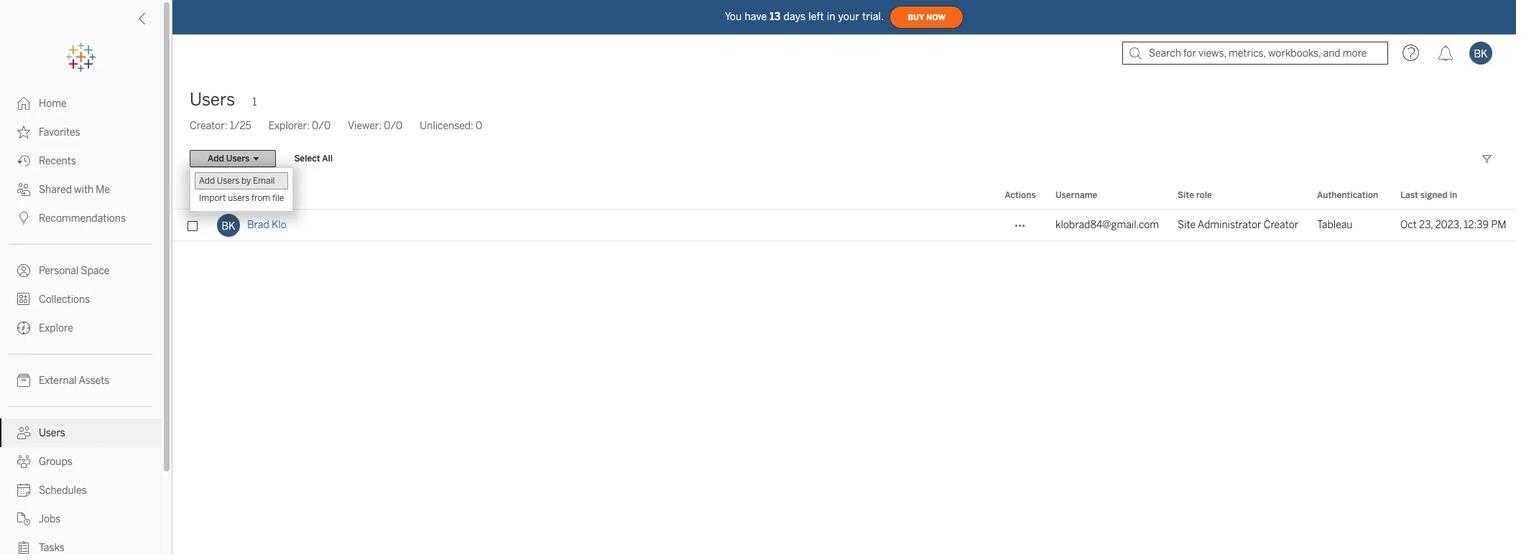 Task type: describe. For each thing, give the bounding box(es) containing it.
you
[[725, 10, 742, 23]]

grid containing brad klo
[[173, 183, 1517, 555]]

from
[[252, 193, 270, 203]]

viewer: 0/0
[[348, 120, 403, 132]]

shared with me link
[[0, 175, 161, 204]]

creator: 1/25
[[190, 120, 251, 132]]

explore link
[[0, 314, 161, 343]]

12:39
[[1464, 219, 1489, 231]]

unlicensed: 0
[[420, 120, 482, 132]]

recents
[[39, 155, 76, 167]]

shared
[[39, 184, 72, 196]]

menu containing add users by email
[[190, 168, 293, 211]]

in inside grid
[[1450, 190, 1458, 201]]

by
[[242, 176, 251, 186]]

shared with me
[[39, 184, 110, 196]]

site role
[[1178, 190, 1212, 201]]

schedules link
[[0, 477, 161, 505]]

personal space link
[[0, 257, 161, 285]]

site administrator creator
[[1178, 219, 1299, 231]]

explore
[[39, 323, 73, 335]]

signed
[[1421, 190, 1448, 201]]

last
[[1401, 190, 1419, 201]]

add users
[[208, 154, 250, 164]]

groups
[[39, 456, 72, 469]]

have
[[745, 10, 767, 23]]

external assets
[[39, 375, 109, 387]]

jobs link
[[0, 505, 161, 534]]

add users by email menu item
[[195, 173, 288, 190]]

oct
[[1401, 219, 1417, 231]]

administrator
[[1198, 219, 1262, 231]]

space
[[81, 265, 110, 277]]

recommendations link
[[0, 204, 161, 233]]

display
[[217, 190, 247, 201]]

favorites
[[39, 127, 80, 139]]

23,
[[1420, 219, 1434, 231]]

groups link
[[0, 448, 161, 477]]

personal space
[[39, 265, 110, 277]]

users up the creator:
[[190, 89, 235, 110]]

assets
[[79, 375, 109, 387]]

actions
[[1005, 190, 1036, 201]]

add for add users
[[208, 154, 224, 164]]

creator
[[1264, 219, 1299, 231]]

add users by email import users from file
[[199, 176, 284, 203]]

site for site role
[[1178, 190, 1195, 201]]

you have 13 days left in your trial.
[[725, 10, 884, 23]]

add users button
[[190, 150, 276, 167]]

buy
[[908, 13, 925, 22]]

recents link
[[0, 147, 161, 175]]

users link
[[0, 419, 161, 448]]

klobrad84@gmail.com
[[1056, 219, 1160, 231]]

tableau
[[1318, 219, 1353, 231]]

brad klo
[[247, 219, 287, 231]]

add for add users by email import users from file
[[199, 176, 215, 186]]

users inside users link
[[39, 428, 65, 440]]

1
[[252, 96, 257, 109]]



Task type: locate. For each thing, give the bounding box(es) containing it.
0 vertical spatial in
[[827, 10, 836, 23]]

in right left
[[827, 10, 836, 23]]

in
[[827, 10, 836, 23], [1450, 190, 1458, 201]]

viewer:
[[348, 120, 382, 132]]

add down creator: 1/25
[[208, 154, 224, 164]]

external assets link
[[0, 367, 161, 395]]

0 horizontal spatial 0/0
[[312, 120, 331, 132]]

recommendations
[[39, 213, 126, 225]]

username
[[1056, 190, 1098, 201]]

now
[[927, 13, 946, 22]]

authentication
[[1318, 190, 1379, 201]]

Search for views, metrics, workbooks, and more text field
[[1123, 42, 1389, 65]]

users
[[228, 193, 250, 203]]

select
[[294, 154, 320, 164]]

home link
[[0, 89, 161, 118]]

add up import on the left top of page
[[199, 176, 215, 186]]

me
[[96, 184, 110, 196]]

in right signed
[[1450, 190, 1458, 201]]

1 horizontal spatial 0/0
[[384, 120, 403, 132]]

trial.
[[863, 10, 884, 23]]

menu
[[190, 168, 293, 211]]

buy now
[[908, 13, 946, 22]]

grid
[[173, 183, 1517, 555]]

1 0/0 from the left
[[312, 120, 331, 132]]

0/0 for explorer: 0/0
[[312, 120, 331, 132]]

name
[[249, 190, 272, 201]]

all
[[322, 154, 333, 164]]

0 vertical spatial add
[[208, 154, 224, 164]]

1 vertical spatial add
[[199, 176, 215, 186]]

unlicensed:
[[420, 120, 474, 132]]

site left role
[[1178, 190, 1195, 201]]

select all
[[294, 154, 333, 164]]

pm
[[1492, 219, 1507, 231]]

brad
[[247, 219, 269, 231]]

role
[[1197, 190, 1212, 201]]

add inside add users dropdown button
[[208, 154, 224, 164]]

0
[[476, 120, 482, 132]]

site
[[1178, 190, 1195, 201], [1178, 219, 1196, 231]]

users
[[190, 89, 235, 110], [226, 154, 250, 164], [217, 176, 240, 186], [39, 428, 65, 440]]

1 horizontal spatial in
[[1450, 190, 1458, 201]]

last signed in
[[1401, 190, 1458, 201]]

users up "display"
[[217, 176, 240, 186]]

with
[[74, 184, 94, 196]]

site down site role
[[1178, 219, 1196, 231]]

2 0/0 from the left
[[384, 120, 403, 132]]

row
[[173, 210, 1517, 242]]

schedules
[[39, 485, 87, 497]]

2 site from the top
[[1178, 219, 1196, 231]]

2023,
[[1436, 219, 1462, 231]]

site inside row
[[1178, 219, 1196, 231]]

1 site from the top
[[1178, 190, 1195, 201]]

personal
[[39, 265, 79, 277]]

display name
[[217, 190, 272, 201]]

13
[[770, 10, 781, 23]]

users up groups
[[39, 428, 65, 440]]

1/25
[[230, 120, 251, 132]]

collections link
[[0, 285, 161, 314]]

users inside add users dropdown button
[[226, 154, 250, 164]]

add inside add users by email import users from file
[[199, 176, 215, 186]]

select all button
[[285, 150, 342, 167]]

explorer: 0/0
[[269, 120, 331, 132]]

file
[[272, 193, 284, 203]]

1 vertical spatial site
[[1178, 219, 1196, 231]]

email
[[253, 176, 275, 186]]

days
[[784, 10, 806, 23]]

0/0 for viewer: 0/0
[[384, 120, 403, 132]]

left
[[809, 10, 824, 23]]

favorites link
[[0, 118, 161, 147]]

creator:
[[190, 120, 228, 132]]

1 vertical spatial in
[[1450, 190, 1458, 201]]

klo
[[272, 219, 287, 231]]

row containing brad klo
[[173, 210, 1517, 242]]

home
[[39, 98, 67, 110]]

explorer:
[[269, 120, 310, 132]]

collections
[[39, 294, 90, 306]]

users inside add users by email import users from file
[[217, 176, 240, 186]]

your
[[839, 10, 860, 23]]

0 horizontal spatial in
[[827, 10, 836, 23]]

0 vertical spatial site
[[1178, 190, 1195, 201]]

main navigation. press the up and down arrow keys to access links. element
[[0, 89, 161, 555]]

oct 23, 2023, 12:39 pm
[[1401, 219, 1507, 231]]

add
[[208, 154, 224, 164], [199, 176, 215, 186]]

navigation panel element
[[0, 43, 161, 555]]

0/0
[[312, 120, 331, 132], [384, 120, 403, 132]]

jobs
[[39, 514, 61, 526]]

users up add users by email menu item
[[226, 154, 250, 164]]

external
[[39, 375, 77, 387]]

site for site administrator creator
[[1178, 219, 1196, 231]]

0/0 right viewer:
[[384, 120, 403, 132]]

buy now button
[[890, 6, 964, 29]]

brad klo link
[[247, 210, 287, 242]]

0/0 right explorer: in the top of the page
[[312, 120, 331, 132]]

import
[[199, 193, 226, 203]]



Task type: vqa. For each thing, say whether or not it's contained in the screenshot.
"Don'T"
no



